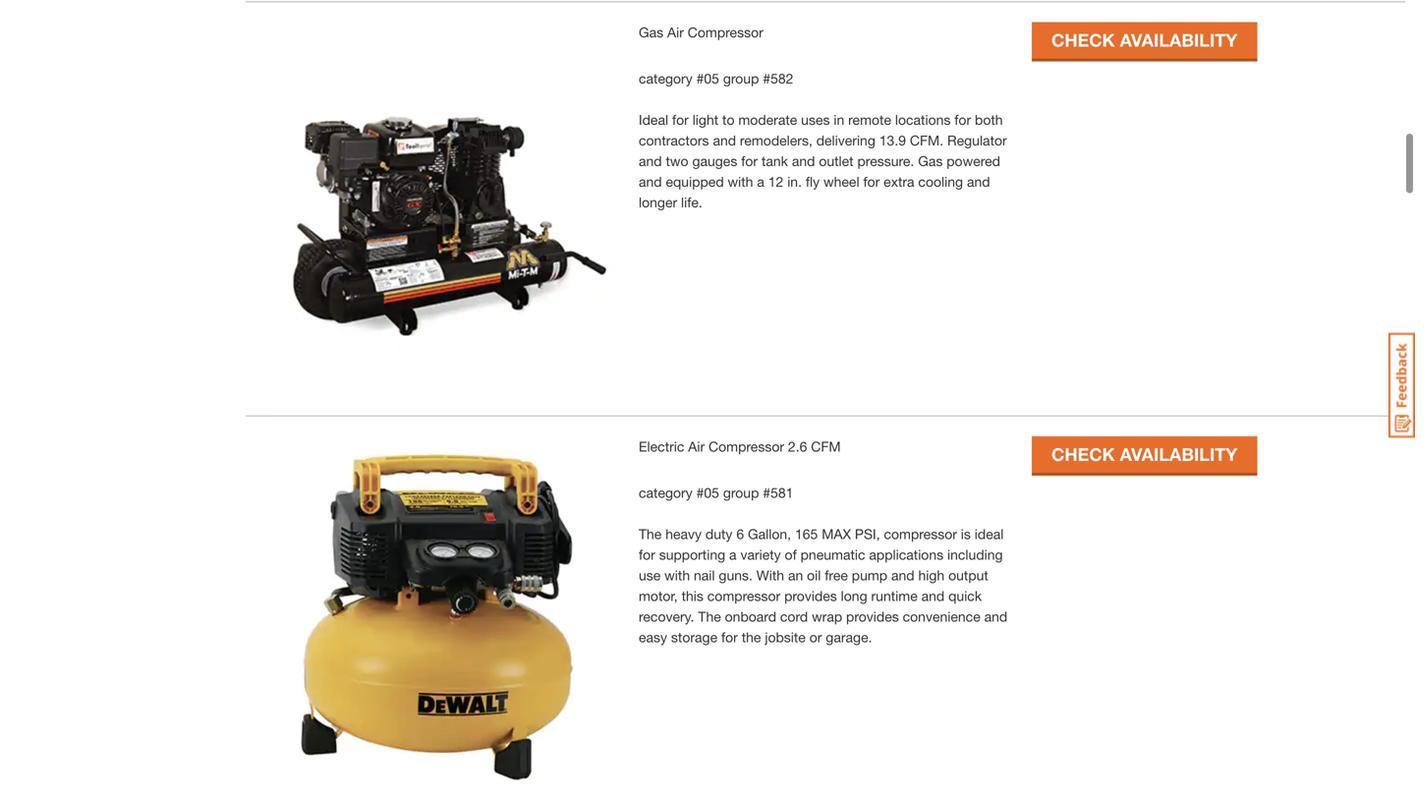 Task type: vqa. For each thing, say whether or not it's contained in the screenshot.
Orchards
no



Task type: describe. For each thing, give the bounding box(es) containing it.
1 check from the top
[[1052, 29, 1115, 51]]

wheel
[[824, 173, 860, 190]]

an
[[788, 567, 803, 583]]

availability for second check availability link from the bottom
[[1120, 29, 1238, 51]]

for left the
[[721, 629, 738, 645]]

extra
[[884, 173, 915, 190]]

nail
[[694, 567, 715, 583]]

group for #582
[[723, 70, 759, 86]]

feedback link image
[[1389, 332, 1415, 438]]

and down 'powered'
[[967, 173, 990, 190]]

uses
[[801, 112, 830, 128]]

in.
[[787, 173, 802, 190]]

#05 for light
[[696, 70, 719, 86]]

category #05 group #582
[[639, 70, 794, 86]]

longer
[[639, 194, 677, 210]]

locations
[[895, 112, 951, 128]]

#05 for duty
[[696, 485, 719, 501]]

two
[[666, 153, 689, 169]]

with inside ideal for light to moderate uses in remote locations  for both contractors and remodelers, delivering 13.9 cfm. regulator and two gauges for tank and outlet pressure. gas powered and equipped with a 12 in. fly wheel for extra cooling and longer life.
[[728, 173, 753, 190]]

a inside 'the heavy duty 6 gallon, 165 max psi, compressor is ideal for supporting a variety of pneumatic applications including use with nail guns.  with an oil free pump and high output motor, this compressor provides long runtime and quick recovery.  the onboard cord wrap provides convenience and easy storage for the jobsite or garage.'
[[729, 547, 737, 563]]

or
[[810, 629, 822, 645]]

output
[[949, 567, 989, 583]]

to
[[722, 112, 735, 128]]

1 check availability from the top
[[1052, 29, 1238, 51]]

life.
[[681, 194, 703, 210]]

0 horizontal spatial the
[[639, 526, 662, 542]]

ideal for light to moderate uses in remote locations  for both contractors and remodelers, delivering 13.9 cfm. regulator and two gauges for tank and outlet pressure. gas powered and equipped with a 12 in. fly wheel for extra cooling and longer life.
[[639, 112, 1007, 210]]

powered
[[947, 153, 1001, 169]]

jobsite
[[765, 629, 806, 645]]

1 vertical spatial compressor
[[707, 588, 781, 604]]

delivering
[[817, 132, 876, 148]]

1 vertical spatial provides
[[846, 608, 899, 625]]

in
[[834, 112, 845, 128]]

1 check availability link from the top
[[1032, 22, 1257, 58]]

remodelers,
[[740, 132, 813, 148]]

and down applications
[[891, 567, 915, 583]]

cooling
[[918, 173, 963, 190]]

cfm.
[[910, 132, 944, 148]]

equipped
[[666, 173, 724, 190]]

outlet
[[819, 153, 854, 169]]

category #05 group #581
[[639, 485, 794, 501]]

and down to on the top right of the page
[[713, 132, 736, 148]]

with
[[757, 567, 784, 583]]

gas inside ideal for light to moderate uses in remote locations  for both contractors and remodelers, delivering 13.9 cfm. regulator and two gauges for tank and outlet pressure. gas powered and equipped with a 12 in. fly wheel for extra cooling and longer life.
[[918, 153, 943, 169]]

a inside ideal for light to moderate uses in remote locations  for both contractors and remodelers, delivering 13.9 cfm. regulator and two gauges for tank and outlet pressure. gas powered and equipped with a 12 in. fly wheel for extra cooling and longer life.
[[757, 173, 765, 190]]

motor,
[[639, 588, 678, 604]]

quick
[[949, 588, 982, 604]]

0 horizontal spatial provides
[[784, 588, 837, 604]]

gallon,
[[748, 526, 791, 542]]

ideal
[[975, 526, 1004, 542]]

pump
[[852, 567, 888, 583]]

electric
[[639, 438, 684, 455]]

for up use
[[639, 547, 655, 563]]

recovery.
[[639, 608, 694, 625]]

and up longer on the top of the page
[[639, 173, 662, 190]]

heavy
[[666, 526, 702, 542]]

wrap
[[812, 608, 843, 625]]

12
[[768, 173, 784, 190]]

0 horizontal spatial gas
[[639, 24, 664, 40]]

gas air compressor
[[639, 24, 763, 40]]

#582
[[763, 70, 794, 86]]

air for gas
[[667, 24, 684, 40]]

is
[[961, 526, 971, 542]]

air for electric
[[688, 438, 705, 455]]

including
[[948, 547, 1003, 563]]

max
[[822, 526, 851, 542]]

gauges
[[692, 153, 738, 169]]

13.9
[[879, 132, 906, 148]]

2.6
[[788, 438, 807, 455]]

category for category #05 group #582
[[639, 70, 693, 86]]

2 check availability link from the top
[[1032, 436, 1257, 473]]

this
[[682, 588, 704, 604]]

contractors
[[639, 132, 709, 148]]



Task type: locate. For each thing, give the bounding box(es) containing it.
onboard
[[725, 608, 777, 625]]

provides
[[784, 588, 837, 604], [846, 608, 899, 625]]

#05
[[696, 70, 719, 86], [696, 485, 719, 501]]

light
[[693, 112, 719, 128]]

and up in.
[[792, 153, 815, 169]]

gas up category #05 group #582
[[639, 24, 664, 40]]

0 vertical spatial category
[[639, 70, 693, 86]]

0 vertical spatial availability
[[1120, 29, 1238, 51]]

garage.
[[826, 629, 872, 645]]

0 horizontal spatial compressor
[[707, 588, 781, 604]]

compressor for #582
[[688, 24, 763, 40]]

the
[[742, 629, 761, 645]]

electric air compressor 2.6 cfm
[[639, 438, 841, 455]]

image image
[[246, 436, 619, 799]]

compressor left "2.6"
[[709, 438, 784, 455]]

category up "ideal"
[[639, 70, 693, 86]]

for
[[672, 112, 689, 128], [955, 112, 971, 128], [741, 153, 758, 169], [863, 173, 880, 190], [639, 547, 655, 563], [721, 629, 738, 645]]

1 availability from the top
[[1120, 29, 1238, 51]]

air up category #05 group #582
[[667, 24, 684, 40]]

a
[[757, 173, 765, 190], [729, 547, 737, 563]]

and down the high on the right bottom of the page
[[922, 588, 945, 604]]

easy
[[639, 629, 667, 645]]

1 group from the top
[[723, 70, 759, 86]]

2 group from the top
[[723, 485, 759, 501]]

oil
[[807, 567, 821, 583]]

of
[[785, 547, 797, 563]]

pressure.
[[858, 153, 914, 169]]

1 vertical spatial gas
[[918, 153, 943, 169]]

supporting
[[659, 547, 726, 563]]

check
[[1052, 29, 1115, 51], [1052, 444, 1115, 465]]

1 vertical spatial availability
[[1120, 444, 1238, 465]]

guns.
[[719, 567, 753, 583]]

convenience
[[903, 608, 981, 625]]

compressor up applications
[[884, 526, 957, 542]]

the
[[639, 526, 662, 542], [698, 608, 721, 625]]

psi,
[[855, 526, 880, 542]]

group left #582
[[723, 70, 759, 86]]

2 check availability from the top
[[1052, 444, 1238, 465]]

ideal
[[639, 112, 668, 128]]

a up guns.
[[729, 547, 737, 563]]

gas down cfm.
[[918, 153, 943, 169]]

#05 up duty
[[696, 485, 719, 501]]

#581
[[763, 485, 794, 501]]

pneumatic
[[801, 547, 865, 563]]

for down pressure.
[[863, 173, 880, 190]]

the heavy duty 6 gallon, 165 max psi, compressor is ideal for supporting a variety of pneumatic applications including use with nail guns.  with an oil free pump and high output motor, this compressor provides long runtime and quick recovery.  the onboard cord wrap provides convenience and easy storage for the jobsite or garage.
[[639, 526, 1008, 645]]

0 horizontal spatial a
[[729, 547, 737, 563]]

and left two
[[639, 153, 662, 169]]

variety
[[741, 547, 781, 563]]

a left 12
[[757, 173, 765, 190]]

with
[[728, 173, 753, 190], [665, 567, 690, 583]]

1 horizontal spatial a
[[757, 173, 765, 190]]

1 vertical spatial with
[[665, 567, 690, 583]]

category for category #05 group #581
[[639, 485, 693, 501]]

and down the output
[[984, 608, 1008, 625]]

applications
[[869, 547, 944, 563]]

1 vertical spatial #05
[[696, 485, 719, 501]]

with down supporting
[[665, 567, 690, 583]]

tank
[[762, 153, 788, 169]]

1 vertical spatial air
[[688, 438, 705, 455]]

check availability
[[1052, 29, 1238, 51], [1052, 444, 1238, 465]]

cfm
[[811, 438, 841, 455]]

gas
[[639, 24, 664, 40], [918, 153, 943, 169]]

provides down oil
[[784, 588, 837, 604]]

1 horizontal spatial provides
[[846, 608, 899, 625]]

2 category from the top
[[639, 485, 693, 501]]

1 vertical spatial compressor
[[709, 438, 784, 455]]

long
[[841, 588, 868, 604]]

free
[[825, 567, 848, 583]]

storage
[[671, 629, 718, 645]]

runtime
[[871, 588, 918, 604]]

for up contractors
[[672, 112, 689, 128]]

0 horizontal spatial with
[[665, 567, 690, 583]]

compressor
[[884, 526, 957, 542], [707, 588, 781, 604]]

group
[[723, 70, 759, 86], [723, 485, 759, 501]]

regulator
[[948, 132, 1007, 148]]

category
[[639, 70, 693, 86], [639, 485, 693, 501]]

the left the heavy at the left of the page
[[639, 526, 662, 542]]

0 vertical spatial gas
[[639, 24, 664, 40]]

both
[[975, 112, 1003, 128]]

2 availability from the top
[[1120, 444, 1238, 465]]

0 vertical spatial with
[[728, 173, 753, 190]]

air
[[667, 24, 684, 40], [688, 438, 705, 455]]

0 vertical spatial compressor
[[688, 24, 763, 40]]

1 vertical spatial check
[[1052, 444, 1115, 465]]

1 #05 from the top
[[696, 70, 719, 86]]

1 horizontal spatial air
[[688, 438, 705, 455]]

1 category from the top
[[639, 70, 693, 86]]

1 horizontal spatial compressor
[[884, 526, 957, 542]]

provides down long
[[846, 608, 899, 625]]

1 horizontal spatial gas
[[918, 153, 943, 169]]

check availability link
[[1032, 22, 1257, 58], [1032, 436, 1257, 473]]

compressor up category #05 group #582
[[688, 24, 763, 40]]

0 horizontal spatial air
[[667, 24, 684, 40]]

the up storage
[[698, 608, 721, 625]]

availability
[[1120, 29, 1238, 51], [1120, 444, 1238, 465]]

fly
[[806, 173, 820, 190]]

#05 up the light
[[696, 70, 719, 86]]

1 vertical spatial category
[[639, 485, 693, 501]]

cord
[[780, 608, 808, 625]]

group left #581
[[723, 485, 759, 501]]

2 #05 from the top
[[696, 485, 719, 501]]

group for #581
[[723, 485, 759, 501]]

0 vertical spatial check availability link
[[1032, 22, 1257, 58]]

1 horizontal spatial with
[[728, 173, 753, 190]]

high
[[919, 567, 945, 583]]

0 vertical spatial a
[[757, 173, 765, 190]]

1 vertical spatial a
[[729, 547, 737, 563]]

gas air compressor image
[[246, 22, 619, 396]]

compressor up onboard
[[707, 588, 781, 604]]

and
[[713, 132, 736, 148], [639, 153, 662, 169], [792, 153, 815, 169], [639, 173, 662, 190], [967, 173, 990, 190], [891, 567, 915, 583], [922, 588, 945, 604], [984, 608, 1008, 625]]

1 vertical spatial check availability
[[1052, 444, 1238, 465]]

1 horizontal spatial the
[[698, 608, 721, 625]]

remote
[[848, 112, 891, 128]]

0 vertical spatial compressor
[[884, 526, 957, 542]]

0 vertical spatial air
[[667, 24, 684, 40]]

165
[[795, 526, 818, 542]]

with inside 'the heavy duty 6 gallon, 165 max psi, compressor is ideal for supporting a variety of pneumatic applications including use with nail guns.  with an oil free pump and high output motor, this compressor provides long runtime and quick recovery.  the onboard cord wrap provides convenience and easy storage for the jobsite or garage.'
[[665, 567, 690, 583]]

1 vertical spatial the
[[698, 608, 721, 625]]

category up the heavy at the left of the page
[[639, 485, 693, 501]]

availability for second check availability link from the top of the page
[[1120, 444, 1238, 465]]

0 vertical spatial provides
[[784, 588, 837, 604]]

0 vertical spatial check
[[1052, 29, 1115, 51]]

1 vertical spatial group
[[723, 485, 759, 501]]

air right the "electric"
[[688, 438, 705, 455]]

compressor for #581
[[709, 438, 784, 455]]

2 check from the top
[[1052, 444, 1115, 465]]

0 vertical spatial the
[[639, 526, 662, 542]]

0 vertical spatial #05
[[696, 70, 719, 86]]

0 vertical spatial group
[[723, 70, 759, 86]]

6
[[737, 526, 744, 542]]

0 vertical spatial check availability
[[1052, 29, 1238, 51]]

1 vertical spatial check availability link
[[1032, 436, 1257, 473]]

moderate
[[739, 112, 797, 128]]

with down gauges
[[728, 173, 753, 190]]

duty
[[706, 526, 733, 542]]

compressor
[[688, 24, 763, 40], [709, 438, 784, 455]]

for up regulator
[[955, 112, 971, 128]]

for left tank
[[741, 153, 758, 169]]

use
[[639, 567, 661, 583]]



